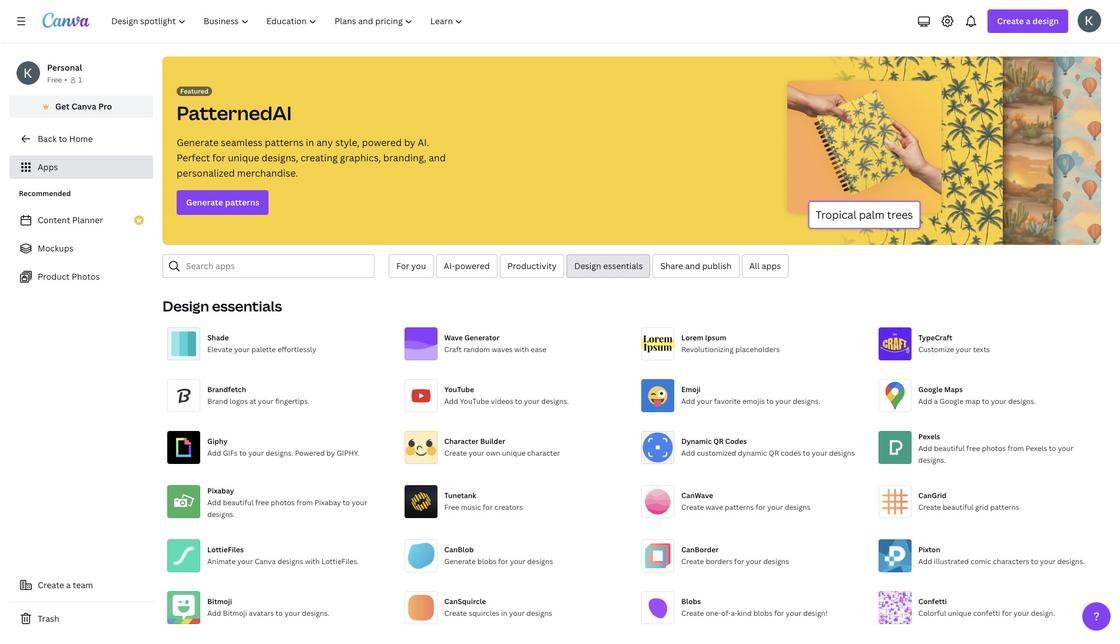 Task type: locate. For each thing, give the bounding box(es) containing it.
1 horizontal spatial canva
[[255, 557, 276, 567]]

1 horizontal spatial qr
[[769, 448, 779, 458]]

creating
[[301, 151, 338, 164]]

1 horizontal spatial by
[[404, 136, 415, 149]]

designs. inside bitmoji add bitmoji avatars to your designs.
[[302, 608, 330, 618]]

0 horizontal spatial by
[[327, 448, 335, 458]]

2 vertical spatial generate
[[444, 557, 476, 567]]

generate inside button
[[186, 197, 223, 208]]

1 horizontal spatial from
[[1008, 444, 1024, 454]]

by left giphy.
[[327, 448, 335, 458]]

a inside button
[[66, 580, 71, 591]]

add
[[444, 396, 458, 406], [681, 396, 695, 406], [919, 396, 932, 406], [919, 444, 932, 454], [207, 448, 221, 458], [681, 448, 695, 458], [207, 498, 221, 508], [919, 557, 932, 567], [207, 608, 221, 618]]

1
[[78, 75, 82, 85]]

back to home link
[[9, 127, 153, 151]]

create down cansquircle in the bottom of the page
[[444, 608, 467, 618]]

designs
[[829, 448, 855, 458], [785, 502, 811, 512], [278, 557, 303, 567], [527, 557, 553, 567], [763, 557, 789, 567], [527, 608, 552, 618]]

with left ease in the bottom of the page
[[514, 345, 529, 355]]

add inside google maps add a google map to your designs.
[[919, 396, 932, 406]]

2 vertical spatial a
[[66, 580, 71, 591]]

photos inside the pexels add beautiful free photos from pexels to your designs.
[[982, 444, 1006, 454]]

photos down google maps add a google map to your designs.
[[982, 444, 1006, 454]]

brand
[[207, 396, 228, 406]]

by inside generate seamless patterns in any style, powered by ai. perfect for unique designs, creating graphics, branding, and personalized merchandise.
[[404, 136, 415, 149]]

canblob generate blobs for your designs
[[444, 545, 553, 567]]

your inside canblob generate blobs for your designs
[[510, 557, 526, 567]]

free inside the pexels add beautiful free photos from pexels to your designs.
[[967, 444, 980, 454]]

beautiful left grid
[[943, 502, 974, 512]]

blobs right kind at the bottom right of the page
[[754, 608, 773, 618]]

in left any
[[306, 136, 314, 149]]

unique left confetti
[[948, 608, 972, 618]]

top level navigation element
[[104, 9, 473, 33]]

photos for pixabay
[[271, 498, 295, 508]]

youtube left videos
[[460, 396, 489, 406]]

trash link
[[9, 607, 153, 631]]

get
[[55, 101, 70, 112]]

your
[[234, 345, 250, 355], [956, 345, 972, 355], [258, 396, 274, 406], [524, 396, 540, 406], [697, 396, 713, 406], [776, 396, 791, 406], [991, 396, 1007, 406], [1058, 444, 1074, 454], [248, 448, 264, 458], [469, 448, 484, 458], [812, 448, 828, 458], [352, 498, 367, 508], [768, 502, 783, 512], [237, 557, 253, 567], [510, 557, 526, 567], [746, 557, 762, 567], [1040, 557, 1056, 567], [285, 608, 300, 618], [509, 608, 525, 618], [786, 608, 802, 618], [1014, 608, 1029, 618]]

for right confetti
[[1002, 608, 1012, 618]]

bitmoji
[[207, 597, 232, 607], [223, 608, 247, 618]]

1 vertical spatial with
[[305, 557, 320, 567]]

create inside canborder create borders for your designs
[[681, 557, 704, 567]]

create down canwave
[[681, 502, 704, 512]]

add inside giphy add gifs to your designs. powered by giphy.
[[207, 448, 221, 458]]

0 vertical spatial qr
[[714, 436, 724, 446]]

1 vertical spatial a
[[934, 396, 938, 406]]

0 vertical spatial blobs
[[478, 557, 497, 567]]

1 horizontal spatial free
[[444, 502, 459, 512]]

0 horizontal spatial with
[[305, 557, 320, 567]]

designs. inside the youtube add youtube videos to your designs.
[[541, 396, 569, 406]]

free down tunetank
[[444, 502, 459, 512]]

blobs up cansquircle in the bottom of the page
[[478, 557, 497, 567]]

ai-powered
[[444, 260, 490, 272]]

personalized
[[177, 167, 235, 180]]

add for pixabay add beautiful free photos from pixabay to your designs.
[[207, 498, 221, 508]]

add left avatars
[[207, 608, 221, 618]]

share
[[661, 260, 683, 272]]

1 horizontal spatial powered
[[455, 260, 490, 272]]

unique right the own
[[502, 448, 526, 458]]

1 vertical spatial design essentials
[[163, 296, 282, 316]]

0 vertical spatial design essentials
[[574, 260, 643, 272]]

photos
[[72, 271, 100, 282]]

your inside canborder create borders for your designs
[[746, 557, 762, 567]]

create down character
[[444, 448, 467, 458]]

pixabay down gifs at the bottom left of page
[[207, 486, 234, 496]]

0 vertical spatial free
[[967, 444, 980, 454]]

your inside shade elevate your palette effortlessly
[[234, 345, 250, 355]]

•
[[64, 75, 67, 85]]

0 vertical spatial a
[[1026, 15, 1031, 27]]

with inside wave generator craft random waves with ease
[[514, 345, 529, 355]]

add for youtube add youtube videos to your designs.
[[444, 396, 458, 406]]

create inside cansquircle create squircles in your designs
[[444, 608, 467, 618]]

add inside the youtube add youtube videos to your designs.
[[444, 396, 458, 406]]

designs. inside the pexels add beautiful free photos from pexels to your designs.
[[919, 455, 946, 465]]

0 horizontal spatial from
[[297, 498, 313, 508]]

add inside pixabay add beautiful free photos from pixabay to your designs.
[[207, 498, 221, 508]]

by left ai.
[[404, 136, 415, 149]]

avatars
[[249, 608, 274, 618]]

a inside dropdown button
[[1026, 15, 1031, 27]]

1 horizontal spatial a
[[934, 396, 938, 406]]

with left lottiefiles.
[[305, 557, 320, 567]]

qr left 'codes'
[[769, 448, 779, 458]]

your inside cansquircle create squircles in your designs
[[509, 608, 525, 618]]

0 horizontal spatial in
[[306, 136, 314, 149]]

1 vertical spatial in
[[501, 608, 507, 618]]

generate down canblob
[[444, 557, 476, 567]]

designs. inside emoji add your favorite emojis to your designs.
[[793, 396, 821, 406]]

generate up the 'perfect'
[[177, 136, 219, 149]]

free
[[967, 444, 980, 454], [255, 498, 269, 508]]

1 vertical spatial unique
[[502, 448, 526, 458]]

for up personalized
[[212, 151, 226, 164]]

in inside generate seamless patterns in any style, powered by ai. perfect for unique designs, creating graphics, branding, and personalized merchandise.
[[306, 136, 314, 149]]

1 vertical spatial photos
[[271, 498, 295, 508]]

create left design
[[997, 15, 1024, 27]]

for you button
[[389, 254, 434, 278]]

branding,
[[383, 151, 426, 164]]

powered
[[362, 136, 402, 149], [455, 260, 490, 272]]

content
[[38, 214, 70, 226]]

beautiful up lottiefiles
[[223, 498, 254, 508]]

0 horizontal spatial and
[[429, 151, 446, 164]]

your inside google maps add a google map to your designs.
[[991, 396, 1007, 406]]

your inside the pexels add beautiful free photos from pexels to your designs.
[[1058, 444, 1074, 454]]

beautiful inside cangrid create beautiful grid patterns
[[943, 502, 974, 512]]

a
[[1026, 15, 1031, 27], [934, 396, 938, 406], [66, 580, 71, 591]]

ipsum
[[705, 333, 726, 343]]

1 horizontal spatial blobs
[[754, 608, 773, 618]]

0 vertical spatial generate
[[177, 136, 219, 149]]

add down pixton
[[919, 557, 932, 567]]

2 vertical spatial unique
[[948, 608, 972, 618]]

your inside bitmoji add bitmoji avatars to your designs.
[[285, 608, 300, 618]]

create left team
[[38, 580, 64, 591]]

product photos
[[38, 271, 100, 282]]

with inside lottiefiles animate your canva designs with lottiefiles.
[[305, 557, 320, 567]]

unique inside character builder create your own unique character
[[502, 448, 526, 458]]

1 horizontal spatial pexels
[[1026, 444, 1047, 454]]

0 vertical spatial powered
[[362, 136, 402, 149]]

0 vertical spatial pixabay
[[207, 486, 234, 496]]

0 horizontal spatial design essentials
[[163, 296, 282, 316]]

unique
[[228, 151, 259, 164], [502, 448, 526, 458], [948, 608, 972, 618]]

0 horizontal spatial powered
[[362, 136, 402, 149]]

to inside pixabay add beautiful free photos from pixabay to your designs.
[[343, 498, 350, 508]]

emoji
[[681, 385, 701, 395]]

generate seamless patterns in any style, powered by ai. perfect for unique designs, creating graphics, branding, and personalized merchandise.
[[177, 136, 446, 180]]

designs.
[[541, 396, 569, 406], [793, 396, 821, 406], [1008, 396, 1036, 406], [266, 448, 293, 458], [919, 455, 946, 465], [207, 509, 235, 520], [1058, 557, 1085, 567], [302, 608, 330, 618]]

productivity button
[[500, 254, 564, 278]]

and right the share
[[685, 260, 700, 272]]

add down emoji
[[681, 396, 695, 406]]

from for pixabay
[[297, 498, 313, 508]]

bitmoji down "animate"
[[207, 597, 232, 607]]

free inside the tunetank free music for creators
[[444, 502, 459, 512]]

generate inside generate seamless patterns in any style, powered by ai. perfect for unique designs, creating graphics, branding, and personalized merchandise.
[[177, 136, 219, 149]]

1 horizontal spatial design essentials
[[574, 260, 643, 272]]

powered right you
[[455, 260, 490, 272]]

canva
[[71, 101, 96, 112], [255, 557, 276, 567]]

wave
[[444, 333, 463, 343]]

0 vertical spatial design
[[574, 260, 601, 272]]

beautiful for pixabay
[[223, 498, 254, 508]]

0 vertical spatial from
[[1008, 444, 1024, 454]]

dynamic
[[681, 436, 712, 446]]

from inside the pexels add beautiful free photos from pexels to your designs.
[[1008, 444, 1024, 454]]

revolutionizing
[[681, 345, 734, 355]]

back to home
[[38, 133, 93, 144]]

your inside lottiefiles animate your canva designs with lottiefiles.
[[237, 557, 253, 567]]

0 horizontal spatial essentials
[[212, 296, 282, 316]]

in right the squircles
[[501, 608, 507, 618]]

1 horizontal spatial free
[[967, 444, 980, 454]]

a left design
[[1026, 15, 1031, 27]]

add inside the pexels add beautiful free photos from pexels to your designs.
[[919, 444, 932, 454]]

designs inside 'canwave create wave patterns for your designs'
[[785, 502, 811, 512]]

0 vertical spatial unique
[[228, 151, 259, 164]]

0 horizontal spatial canva
[[71, 101, 96, 112]]

0 vertical spatial photos
[[982, 444, 1006, 454]]

add for bitmoji add bitmoji avatars to your designs.
[[207, 608, 221, 618]]

unique inside confetti colorful unique confetti for your design.
[[948, 608, 972, 618]]

create down 'cangrid'
[[919, 502, 941, 512]]

create down "blobs"
[[681, 608, 704, 618]]

for right kind at the bottom right of the page
[[774, 608, 784, 618]]

blobs inside blobs create one-of-a-kind blobs for your design!
[[754, 608, 773, 618]]

pixton
[[919, 545, 941, 555]]

powered inside generate seamless patterns in any style, powered by ai. perfect for unique designs, creating graphics, branding, and personalized merchandise.
[[362, 136, 402, 149]]

to
[[59, 133, 67, 144], [515, 396, 522, 406], [767, 396, 774, 406], [982, 396, 989, 406], [1049, 444, 1056, 454], [239, 448, 247, 458], [803, 448, 810, 458], [343, 498, 350, 508], [1031, 557, 1038, 567], [276, 608, 283, 618]]

a left team
[[66, 580, 71, 591]]

design inside button
[[574, 260, 601, 272]]

1 horizontal spatial unique
[[502, 448, 526, 458]]

add down giphy
[[207, 448, 221, 458]]

free up lottiefiles animate your canva designs with lottiefiles.
[[255, 498, 269, 508]]

lottiefiles.
[[322, 557, 359, 567]]

team
[[73, 580, 93, 591]]

design essentials button
[[567, 254, 651, 278]]

by for ai.
[[404, 136, 415, 149]]

dynamic qr codes add customized dynamic qr codes to your designs
[[681, 436, 855, 458]]

any
[[317, 136, 333, 149]]

free inside pixabay add beautiful free photos from pixabay to your designs.
[[255, 498, 269, 508]]

create
[[997, 15, 1024, 27], [444, 448, 467, 458], [681, 502, 704, 512], [919, 502, 941, 512], [681, 557, 704, 567], [38, 580, 64, 591], [444, 608, 467, 618], [681, 608, 704, 618]]

canva left pro
[[71, 101, 96, 112]]

qr up customized
[[714, 436, 724, 446]]

0 horizontal spatial pixabay
[[207, 486, 234, 496]]

create a design button
[[988, 9, 1068, 33]]

a for design
[[1026, 15, 1031, 27]]

0 vertical spatial pexels
[[919, 432, 940, 442]]

beautiful for cangrid
[[943, 502, 974, 512]]

character builder create your own unique character
[[444, 436, 560, 458]]

squircles
[[469, 608, 499, 618]]

design up shade
[[163, 296, 209, 316]]

0 horizontal spatial qr
[[714, 436, 724, 446]]

your inside blobs create one-of-a-kind blobs for your design!
[[786, 608, 802, 618]]

generate down personalized
[[186, 197, 223, 208]]

0 horizontal spatial photos
[[271, 498, 295, 508]]

1 vertical spatial blobs
[[754, 608, 773, 618]]

a text box shows "tropical palm trees" and behind it is a photo of two hands holding a spiral bound notebook with a repeating pattern of palm trees on the cover. behind that are more patterns. one is of cacti in the desert and the other is hot air balloons in the clouds. image
[[767, 57, 1101, 245]]

codes
[[725, 436, 747, 446]]

beautiful up 'cangrid'
[[934, 444, 965, 454]]

essentials left the share
[[603, 260, 643, 272]]

patterns inside 'canwave create wave patterns for your designs'
[[725, 502, 754, 512]]

add inside bitmoji add bitmoji avatars to your designs.
[[207, 608, 221, 618]]

for inside blobs create one-of-a-kind blobs for your design!
[[774, 608, 784, 618]]

free down the map
[[967, 444, 980, 454]]

create inside blobs create one-of-a-kind blobs for your design!
[[681, 608, 704, 618]]

designs inside canblob generate blobs for your designs
[[527, 557, 553, 567]]

canva right "animate"
[[255, 557, 276, 567]]

2 horizontal spatial a
[[1026, 15, 1031, 27]]

0 horizontal spatial free
[[255, 498, 269, 508]]

bitmoji left avatars
[[223, 608, 247, 618]]

canwave create wave patterns for your designs
[[681, 491, 811, 512]]

google down maps
[[940, 396, 964, 406]]

for right wave at the right of page
[[756, 502, 766, 512]]

add up 'cangrid'
[[919, 444, 932, 454]]

design right productivity
[[574, 260, 601, 272]]

add up character
[[444, 396, 458, 406]]

from inside pixabay add beautiful free photos from pixabay to your designs.
[[297, 498, 313, 508]]

beautiful inside pixabay add beautiful free photos from pixabay to your designs.
[[223, 498, 254, 508]]

photos up lottiefiles animate your canva designs with lottiefiles.
[[271, 498, 295, 508]]

to inside the youtube add youtube videos to your designs.
[[515, 396, 522, 406]]

generate patterns button
[[177, 190, 269, 215]]

add up lottiefiles
[[207, 498, 221, 508]]

for right music on the left bottom of the page
[[483, 502, 493, 512]]

free for pexels
[[967, 444, 980, 454]]

a left the map
[[934, 396, 938, 406]]

1 vertical spatial essentials
[[212, 296, 282, 316]]

0 vertical spatial free
[[47, 75, 62, 85]]

free •
[[47, 75, 67, 85]]

1 vertical spatial design
[[163, 296, 209, 316]]

2 horizontal spatial unique
[[948, 608, 972, 618]]

by inside giphy add gifs to your designs. powered by giphy.
[[327, 448, 335, 458]]

photos
[[982, 444, 1006, 454], [271, 498, 295, 508]]

powered up graphics,
[[362, 136, 402, 149]]

to inside dynamic qr codes add customized dynamic qr codes to your designs
[[803, 448, 810, 458]]

0 horizontal spatial free
[[47, 75, 62, 85]]

1 vertical spatial generate
[[186, 197, 223, 208]]

1 vertical spatial by
[[327, 448, 335, 458]]

1 horizontal spatial with
[[514, 345, 529, 355]]

create a team
[[38, 580, 93, 591]]

publish
[[702, 260, 732, 272]]

pixabay down powered
[[315, 498, 341, 508]]

1 vertical spatial free
[[255, 498, 269, 508]]

0 vertical spatial with
[[514, 345, 529, 355]]

photos for pexels
[[982, 444, 1006, 454]]

in inside cansquircle create squircles in your designs
[[501, 608, 507, 618]]

0 vertical spatial and
[[429, 151, 446, 164]]

0 horizontal spatial blobs
[[478, 557, 497, 567]]

beautiful inside the pexels add beautiful free photos from pexels to your designs.
[[934, 444, 965, 454]]

0 horizontal spatial design
[[163, 296, 209, 316]]

patterns up designs,
[[265, 136, 304, 149]]

1 horizontal spatial photos
[[982, 444, 1006, 454]]

for inside confetti colorful unique confetti for your design.
[[1002, 608, 1012, 618]]

1 horizontal spatial design
[[574, 260, 601, 272]]

youtube
[[444, 385, 474, 395], [460, 396, 489, 406]]

1 vertical spatial powered
[[455, 260, 490, 272]]

at
[[250, 396, 256, 406]]

waves
[[492, 345, 513, 355]]

your inside dynamic qr codes add customized dynamic qr codes to your designs
[[812, 448, 828, 458]]

0 vertical spatial in
[[306, 136, 314, 149]]

1 vertical spatial qr
[[769, 448, 779, 458]]

patterns right wave at the right of page
[[725, 502, 754, 512]]

graphics,
[[340, 151, 381, 164]]

0 vertical spatial essentials
[[603, 260, 643, 272]]

by for giphy.
[[327, 448, 335, 458]]

for inside 'canwave create wave patterns for your designs'
[[756, 502, 766, 512]]

typecraft customize your texts
[[919, 333, 990, 355]]

designs,
[[262, 151, 298, 164]]

1 horizontal spatial and
[[685, 260, 700, 272]]

unique down the seamless
[[228, 151, 259, 164]]

placeholders
[[735, 345, 780, 355]]

add inside pixton add illustrated comic characters to your designs.
[[919, 557, 932, 567]]

creators
[[495, 502, 523, 512]]

for up cansquircle create squircles in your designs
[[498, 557, 508, 567]]

0 vertical spatial canva
[[71, 101, 96, 112]]

1 vertical spatial pixabay
[[315, 498, 341, 508]]

in for any
[[306, 136, 314, 149]]

1 vertical spatial from
[[297, 498, 313, 508]]

0 horizontal spatial a
[[66, 580, 71, 591]]

patterns right grid
[[990, 502, 1020, 512]]

create inside dropdown button
[[997, 15, 1024, 27]]

essentials up shade elevate your palette effortlessly
[[212, 296, 282, 316]]

canborder
[[681, 545, 719, 555]]

0 horizontal spatial unique
[[228, 151, 259, 164]]

1 vertical spatial free
[[444, 502, 459, 512]]

google left maps
[[919, 385, 943, 395]]

youtube down craft
[[444, 385, 474, 395]]

and down ai.
[[429, 151, 446, 164]]

1 vertical spatial canva
[[255, 557, 276, 567]]

music
[[461, 502, 481, 512]]

cangrid create beautiful grid patterns
[[919, 491, 1020, 512]]

create inside 'canwave create wave patterns for your designs'
[[681, 502, 704, 512]]

free left •
[[47, 75, 62, 85]]

in for your
[[501, 608, 507, 618]]

your inside pixabay add beautiful free photos from pixabay to your designs.
[[352, 498, 367, 508]]

1 horizontal spatial essentials
[[603, 260, 643, 272]]

add down dynamic
[[681, 448, 695, 458]]

1 vertical spatial and
[[685, 260, 700, 272]]

palette
[[252, 345, 276, 355]]

generate
[[177, 136, 219, 149], [186, 197, 223, 208], [444, 557, 476, 567]]

add inside emoji add your favorite emojis to your designs.
[[681, 396, 695, 406]]

for right borders
[[734, 557, 744, 567]]

create down canborder
[[681, 557, 704, 567]]

0 vertical spatial by
[[404, 136, 415, 149]]

by
[[404, 136, 415, 149], [327, 448, 335, 458]]

grid
[[975, 502, 989, 512]]

all apps
[[750, 260, 781, 272]]

cansquircle create squircles in your designs
[[444, 597, 552, 618]]

patterns down merchandise.
[[225, 197, 259, 208]]

1 horizontal spatial in
[[501, 608, 507, 618]]

list
[[9, 209, 153, 289]]

add left the map
[[919, 396, 932, 406]]



Task type: describe. For each thing, give the bounding box(es) containing it.
featured
[[180, 87, 209, 95]]

0 vertical spatial youtube
[[444, 385, 474, 395]]

get canva pro button
[[9, 95, 153, 118]]

for inside generate seamless patterns in any style, powered by ai. perfect for unique designs, creating graphics, branding, and personalized merchandise.
[[212, 151, 226, 164]]

your inside confetti colorful unique confetti for your design.
[[1014, 608, 1029, 618]]

to inside google maps add a google map to your designs.
[[982, 396, 989, 406]]

featured patternedai
[[177, 87, 292, 125]]

your inside giphy add gifs to your designs. powered by giphy.
[[248, 448, 264, 458]]

canwave
[[681, 491, 713, 501]]

0 vertical spatial bitmoji
[[207, 597, 232, 607]]

pexels add beautiful free photos from pexels to your designs.
[[919, 432, 1074, 465]]

for inside the tunetank free music for creators
[[483, 502, 493, 512]]

product photos link
[[9, 265, 153, 289]]

1 horizontal spatial pixabay
[[315, 498, 341, 508]]

patterns inside cangrid create beautiful grid patterns
[[990, 502, 1020, 512]]

your inside typecraft customize your texts
[[956, 345, 972, 355]]

create inside character builder create your own unique character
[[444, 448, 467, 458]]

share and publish button
[[653, 254, 740, 278]]

wave generator craft random waves with ease
[[444, 333, 546, 355]]

ai-
[[444, 260, 455, 272]]

canva inside lottiefiles animate your canva designs with lottiefiles.
[[255, 557, 276, 567]]

essentials inside the design essentials button
[[603, 260, 643, 272]]

merchandise.
[[237, 167, 298, 180]]

canva inside button
[[71, 101, 96, 112]]

to inside bitmoji add bitmoji avatars to your designs.
[[276, 608, 283, 618]]

trash
[[38, 613, 59, 624]]

designs. inside pixton add illustrated comic characters to your designs.
[[1058, 557, 1085, 567]]

create inside button
[[38, 580, 64, 591]]

get canva pro
[[55, 101, 112, 112]]

beautiful for pexels
[[934, 444, 965, 454]]

seamless
[[221, 136, 262, 149]]

lottiefiles
[[207, 545, 244, 555]]

generate for generate seamless patterns in any style, powered by ai. perfect for unique designs, creating graphics, branding, and personalized merchandise.
[[177, 136, 219, 149]]

for inside canblob generate blobs for your designs
[[498, 557, 508, 567]]

giphy add gifs to your designs. powered by giphy.
[[207, 436, 360, 458]]

designs inside dynamic qr codes add customized dynamic qr codes to your designs
[[829, 448, 855, 458]]

generate patterns
[[186, 197, 259, 208]]

1 vertical spatial youtube
[[460, 396, 489, 406]]

1 vertical spatial google
[[940, 396, 964, 406]]

of-
[[721, 608, 731, 618]]

generate for generate patterns
[[186, 197, 223, 208]]

elevate
[[207, 345, 232, 355]]

1 vertical spatial bitmoji
[[223, 608, 247, 618]]

your inside pixton add illustrated comic characters to your designs.
[[1040, 557, 1056, 567]]

free for pixabay
[[255, 498, 269, 508]]

a inside google maps add a google map to your designs.
[[934, 396, 938, 406]]

powered
[[295, 448, 325, 458]]

all apps button
[[742, 254, 789, 278]]

comic
[[971, 557, 991, 567]]

and inside button
[[685, 260, 700, 272]]

designs. inside giphy add gifs to your designs. powered by giphy.
[[266, 448, 293, 458]]

designs inside canborder create borders for your designs
[[763, 557, 789, 567]]

lorem
[[681, 333, 704, 343]]

designs. inside google maps add a google map to your designs.
[[1008, 396, 1036, 406]]

animate
[[207, 557, 236, 567]]

perfect
[[177, 151, 210, 164]]

productivity
[[508, 260, 557, 272]]

share and publish
[[661, 260, 732, 272]]

to inside giphy add gifs to your designs. powered by giphy.
[[239, 448, 247, 458]]

ease
[[531, 345, 546, 355]]

blobs inside canblob generate blobs for your designs
[[478, 557, 497, 567]]

planner
[[72, 214, 103, 226]]

dynamic
[[738, 448, 767, 458]]

cansquircle
[[444, 597, 486, 607]]

apps link
[[9, 155, 153, 179]]

texts
[[973, 345, 990, 355]]

generate inside canblob generate blobs for your designs
[[444, 557, 476, 567]]

patterns inside button
[[225, 197, 259, 208]]

to inside emoji add your favorite emojis to your designs.
[[767, 396, 774, 406]]

illustrated
[[934, 557, 969, 567]]

add inside dynamic qr codes add customized dynamic qr codes to your designs
[[681, 448, 695, 458]]

canborder create borders for your designs
[[681, 545, 789, 567]]

wave
[[706, 502, 723, 512]]

to inside the pexels add beautiful free photos from pexels to your designs.
[[1049, 444, 1056, 454]]

videos
[[491, 396, 513, 406]]

lorem ipsum revolutionizing placeholders
[[681, 333, 780, 355]]

shade elevate your palette effortlessly
[[207, 333, 316, 355]]

tunetank free music for creators
[[444, 491, 523, 512]]

design essentials inside button
[[574, 260, 643, 272]]

for inside canborder create borders for your designs
[[734, 557, 744, 567]]

1 vertical spatial pexels
[[1026, 444, 1047, 454]]

colorful
[[919, 608, 946, 618]]

from for pexels
[[1008, 444, 1024, 454]]

add for emoji add your favorite emojis to your designs.
[[681, 396, 695, 406]]

designs. inside pixabay add beautiful free photos from pixabay to your designs.
[[207, 509, 235, 520]]

emojis
[[743, 396, 765, 406]]

brandfetch brand logos at your fingertips.
[[207, 385, 310, 406]]

list containing content planner
[[9, 209, 153, 289]]

character
[[527, 448, 560, 458]]

create inside cangrid create beautiful grid patterns
[[919, 502, 941, 512]]

add for pexels add beautiful free photos from pexels to your designs.
[[919, 444, 932, 454]]

typecraft
[[919, 333, 953, 343]]

apps
[[38, 161, 58, 173]]

a for team
[[66, 580, 71, 591]]

patterns inside generate seamless patterns in any style, powered by ai. perfect for unique designs, creating graphics, branding, and personalized merchandise.
[[265, 136, 304, 149]]

shade
[[207, 333, 229, 343]]

effortlessly
[[278, 345, 316, 355]]

kind
[[737, 608, 752, 618]]

design.
[[1031, 608, 1055, 618]]

0 horizontal spatial pexels
[[919, 432, 940, 442]]

confetti colorful unique confetti for your design.
[[919, 597, 1055, 618]]

emoji add your favorite emojis to your designs.
[[681, 385, 821, 406]]

your inside 'canwave create wave patterns for your designs'
[[768, 502, 783, 512]]

your inside brandfetch brand logos at your fingertips.
[[258, 396, 274, 406]]

gifs
[[223, 448, 238, 458]]

you
[[411, 260, 426, 272]]

fingertips.
[[275, 396, 310, 406]]

Input field to search for apps search field
[[186, 255, 367, 277]]

designs inside cansquircle create squircles in your designs
[[527, 608, 552, 618]]

unique inside generate seamless patterns in any style, powered by ai. perfect for unique designs, creating graphics, branding, and personalized merchandise.
[[228, 151, 259, 164]]

lottiefiles animate your canva designs with lottiefiles.
[[207, 545, 359, 567]]

designs inside lottiefiles animate your canva designs with lottiefiles.
[[278, 557, 303, 567]]

your inside character builder create your own unique character
[[469, 448, 484, 458]]

map
[[966, 396, 980, 406]]

random
[[464, 345, 490, 355]]

0 vertical spatial google
[[919, 385, 943, 395]]

canblob
[[444, 545, 474, 555]]

style,
[[335, 136, 360, 149]]

to inside back to home link
[[59, 133, 67, 144]]

back
[[38, 133, 57, 144]]

design!
[[803, 608, 828, 618]]

apps
[[762, 260, 781, 272]]

google maps add a google map to your designs.
[[919, 385, 1036, 406]]

add for giphy add gifs to your designs. powered by giphy.
[[207, 448, 221, 458]]

own
[[486, 448, 500, 458]]

powered inside button
[[455, 260, 490, 272]]

borders
[[706, 557, 733, 567]]

recommended
[[19, 188, 71, 198]]

one-
[[706, 608, 721, 618]]

characters
[[993, 557, 1030, 567]]

pro
[[98, 101, 112, 112]]

confetti
[[919, 597, 947, 607]]

blobs create one-of-a-kind blobs for your design!
[[681, 597, 828, 618]]

tunetank
[[444, 491, 476, 501]]

for
[[396, 260, 409, 272]]

builder
[[480, 436, 505, 446]]

to inside pixton add illustrated comic characters to your designs.
[[1031, 557, 1038, 567]]

personal
[[47, 62, 82, 73]]

generator
[[465, 333, 500, 343]]

with for designs
[[305, 557, 320, 567]]

your inside the youtube add youtube videos to your designs.
[[524, 396, 540, 406]]

kendall parks image
[[1078, 9, 1101, 32]]

craft
[[444, 345, 462, 355]]

add for pixton add illustrated comic characters to your designs.
[[919, 557, 932, 567]]

and inside generate seamless patterns in any style, powered by ai. perfect for unique designs, creating graphics, branding, and personalized merchandise.
[[429, 151, 446, 164]]

patternedai
[[177, 100, 292, 125]]

pixabay add beautiful free photos from pixabay to your designs.
[[207, 486, 367, 520]]

with for waves
[[514, 345, 529, 355]]



Task type: vqa. For each thing, say whether or not it's contained in the screenshot.


